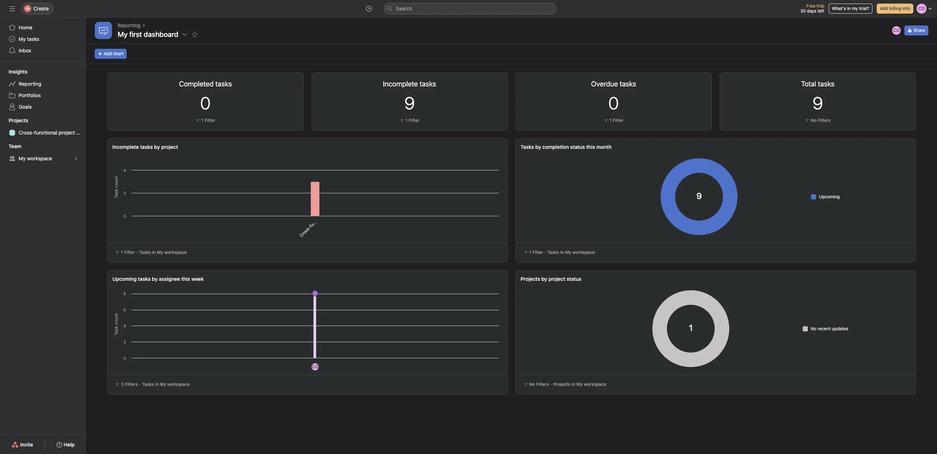 Task type: locate. For each thing, give the bounding box(es) containing it.
0 horizontal spatial reporting link
[[4, 78, 82, 90]]

no recent updates
[[811, 326, 848, 331]]

by left the assignee
[[152, 276, 158, 282]]

my tasks
[[19, 36, 39, 42]]

0 vertical spatial reporting
[[118, 22, 140, 28]]

in for projects by project status
[[572, 382, 575, 387]]

this week
[[181, 276, 204, 282]]

overdue tasks
[[591, 80, 636, 88]]

projects inside dropdown button
[[9, 117, 28, 123]]

0 down overdue tasks
[[608, 93, 619, 113]]

2 horizontal spatial 1 filter button
[[602, 117, 625, 124]]

goals
[[19, 104, 32, 110]]

add left billing
[[880, 6, 888, 11]]

reporting link up portfolios
[[4, 78, 82, 90]]

projects for projects
[[9, 117, 28, 123]]

completion
[[542, 144, 569, 150]]

0 horizontal spatial 0
[[200, 93, 211, 113]]

report image
[[99, 26, 108, 35]]

reporting up portfolios
[[19, 81, 41, 87]]

tasks left by project
[[140, 144, 153, 150]]

create
[[33, 5, 49, 11]]

0 horizontal spatial no filters
[[529, 382, 549, 387]]

co
[[893, 28, 900, 33], [312, 364, 318, 370]]

2 9 button from the left
[[813, 93, 823, 113]]

1 filter
[[201, 118, 215, 123], [405, 118, 419, 123], [610, 118, 623, 123], [121, 250, 135, 255], [529, 250, 543, 255]]

upcoming
[[819, 194, 840, 199], [112, 276, 137, 282]]

add chart button
[[95, 49, 127, 59]]

1 for overdue tasks
[[610, 118, 612, 123]]

0 vertical spatial reporting link
[[118, 22, 140, 29]]

9 button for total tasks
[[813, 93, 823, 113]]

cross-functional project plan link
[[4, 127, 86, 139]]

0 horizontal spatial 0 button
[[200, 93, 211, 113]]

1
[[201, 118, 203, 123], [405, 118, 408, 123], [610, 118, 612, 123], [121, 250, 123, 255], [529, 250, 531, 255]]

add
[[880, 6, 888, 11], [104, 51, 112, 56]]

filters for projects by project status
[[536, 382, 549, 387]]

show options image
[[182, 32, 188, 37]]

2 0 from the left
[[608, 93, 619, 113]]

1 vertical spatial projects
[[521, 276, 540, 282]]

1 horizontal spatial reporting
[[118, 22, 140, 28]]

my
[[852, 6, 858, 11]]

1 horizontal spatial upcoming
[[819, 194, 840, 199]]

9
[[404, 93, 415, 113], [813, 93, 823, 113]]

1 filter button for incomplete tasks
[[398, 117, 421, 124]]

tasks for upcoming tasks by assignee this week
[[142, 382, 154, 387]]

3 1 filter button from the left
[[602, 117, 625, 124]]

no filters
[[811, 118, 831, 123], [529, 382, 549, 387]]

1 horizontal spatial by
[[535, 144, 541, 150]]

0 vertical spatial add
[[880, 6, 888, 11]]

1 vertical spatial no
[[811, 326, 816, 331]]

9 button up no filters button
[[813, 93, 823, 113]]

1 0 from the left
[[200, 93, 211, 113]]

reporting
[[118, 22, 140, 28], [19, 81, 41, 87]]

completed tasks
[[179, 80, 232, 88]]

search list box
[[384, 3, 556, 14]]

projects element
[[0, 114, 86, 140]]

1 filter button for completed tasks
[[194, 117, 217, 124]]

reporting up my first dashboard
[[118, 22, 140, 28]]

help button
[[52, 439, 79, 451]]

0 down completed tasks
[[200, 93, 211, 113]]

tasks left the assignee
[[138, 276, 151, 282]]

2 1 filter button from the left
[[398, 117, 421, 124]]

my first dashboard
[[118, 30, 178, 38]]

0 horizontal spatial add
[[104, 51, 112, 56]]

tasks up upcoming tasks by assignee this week
[[139, 250, 151, 255]]

1 vertical spatial add
[[104, 51, 112, 56]]

upcoming for upcoming
[[819, 194, 840, 199]]

cross-
[[19, 130, 34, 136]]

tasks inside global element
[[27, 36, 39, 42]]

1 filter button for overdue tasks
[[602, 117, 625, 124]]

2 horizontal spatial by
[[541, 276, 547, 282]]

0 horizontal spatial 9 button
[[404, 93, 415, 113]]

by
[[535, 144, 541, 150], [152, 276, 158, 282], [541, 276, 547, 282]]

recent
[[818, 326, 831, 331]]

1 9 from the left
[[404, 93, 415, 113]]

1 horizontal spatial no filters
[[811, 118, 831, 123]]

in
[[847, 6, 851, 11], [152, 250, 156, 255], [560, 250, 564, 255], [155, 382, 159, 387], [572, 382, 575, 387]]

1 filter for completed tasks
[[201, 118, 215, 123]]

9 button
[[404, 93, 415, 113], [813, 93, 823, 113]]

1 filter for incomplete tasks
[[405, 118, 419, 123]]

tasks up the projects by project status
[[547, 250, 559, 255]]

1 horizontal spatial projects
[[521, 276, 540, 282]]

co inside button
[[893, 28, 900, 33]]

1 horizontal spatial 0
[[608, 93, 619, 113]]

1 vertical spatial no filters
[[529, 382, 549, 387]]

trial
[[817, 3, 824, 9]]

help
[[64, 442, 75, 448]]

upcoming for upcoming tasks by assignee this week
[[112, 276, 137, 282]]

add left 'chart' at the top left of the page
[[104, 51, 112, 56]]

0 button
[[200, 93, 211, 113], [608, 93, 619, 113]]

insights
[[9, 69, 27, 75]]

cross-functional project plan
[[19, 130, 86, 136]]

workspace inside 'link'
[[27, 155, 52, 161]]

filter
[[205, 118, 215, 123], [409, 118, 419, 123], [613, 118, 623, 123], [124, 250, 135, 255], [532, 250, 543, 255]]

add inside add billing info button
[[880, 6, 888, 11]]

1 horizontal spatial 9 button
[[813, 93, 823, 113]]

2 vertical spatial tasks
[[138, 276, 151, 282]]

tasks
[[27, 36, 39, 42], [140, 144, 153, 150], [138, 276, 151, 282]]

filters inside button
[[818, 118, 831, 123]]

1 horizontal spatial add
[[880, 6, 888, 11]]

tasks down home
[[27, 36, 39, 42]]

0 horizontal spatial projects
[[9, 117, 28, 123]]

incomplete tasks
[[383, 80, 436, 88]]

project
[[59, 130, 75, 136]]

0 vertical spatial co
[[893, 28, 900, 33]]

plan
[[76, 130, 86, 136]]

no filters button
[[803, 117, 832, 124]]

assignee
[[159, 276, 180, 282]]

2 9 from the left
[[813, 93, 823, 113]]

30
[[800, 8, 806, 14]]

invite
[[20, 442, 33, 448]]

edit chart image
[[280, 80, 286, 86]]

0 horizontal spatial 1 filter button
[[194, 117, 217, 124]]

filter for incomplete tasks
[[409, 118, 419, 123]]

search
[[396, 5, 412, 11]]

tasks in my workspace for by project
[[139, 250, 187, 255]]

1 horizontal spatial 0 button
[[608, 93, 619, 113]]

tasks for my
[[27, 36, 39, 42]]

0 horizontal spatial reporting
[[19, 81, 41, 87]]

functional
[[34, 130, 57, 136]]

1 horizontal spatial reporting link
[[118, 22, 140, 29]]

reporting link
[[118, 22, 140, 29], [4, 78, 82, 90]]

9 button down the incomplete tasks
[[404, 93, 415, 113]]

1 0 button from the left
[[200, 93, 211, 113]]

1 horizontal spatial filters
[[536, 382, 549, 387]]

my workspace link
[[4, 153, 82, 164]]

no
[[811, 118, 817, 123], [811, 326, 816, 331], [529, 382, 535, 387]]

1 for completed tasks
[[201, 118, 203, 123]]

0 button down completed tasks
[[200, 93, 211, 113]]

2 0 button from the left
[[608, 93, 619, 113]]

2 vertical spatial projects
[[553, 382, 570, 387]]

1 vertical spatial co
[[312, 364, 318, 370]]

0 horizontal spatial filters
[[125, 382, 138, 387]]

1 vertical spatial upcoming
[[112, 276, 137, 282]]

1 vertical spatial tasks
[[140, 144, 153, 150]]

my inside 'link'
[[19, 155, 26, 161]]

projects for projects in my workspace
[[553, 382, 570, 387]]

9 for incomplete tasks
[[404, 93, 415, 113]]

1 vertical spatial reporting
[[19, 81, 41, 87]]

first dashboard
[[129, 30, 178, 38]]

2 horizontal spatial filters
[[818, 118, 831, 123]]

0 vertical spatial tasks
[[27, 36, 39, 42]]

tasks for incomplete
[[140, 144, 153, 150]]

1 9 button from the left
[[404, 93, 415, 113]]

0 horizontal spatial 9
[[404, 93, 415, 113]]

projects
[[9, 117, 28, 123], [521, 276, 540, 282], [553, 382, 570, 387]]

1 1 filter button from the left
[[194, 117, 217, 124]]

0 vertical spatial no filters
[[811, 118, 831, 123]]

2 horizontal spatial projects
[[553, 382, 570, 387]]

more actions image
[[290, 80, 296, 86]]

incomplete tasks by project
[[112, 144, 178, 150]]

by project
[[154, 144, 178, 150]]

inbox
[[19, 47, 31, 53]]

workspace for projects by project status
[[584, 382, 606, 387]]

tasks right the 3 filters
[[142, 382, 154, 387]]

my
[[118, 30, 128, 38], [19, 36, 26, 42], [19, 155, 26, 161], [157, 250, 163, 255], [565, 250, 571, 255], [160, 382, 166, 387], [576, 382, 583, 387]]

add chart
[[104, 51, 124, 56]]

inbox link
[[4, 45, 82, 56]]

1 filter button
[[194, 117, 217, 124], [398, 117, 421, 124], [602, 117, 625, 124]]

total tasks
[[801, 80, 834, 88]]

1 filter for overdue tasks
[[610, 118, 623, 123]]

0 vertical spatial projects
[[9, 117, 28, 123]]

0 horizontal spatial co
[[312, 364, 318, 370]]

hide sidebar image
[[9, 6, 15, 11]]

projects in my workspace
[[553, 382, 606, 387]]

search button
[[384, 3, 556, 14]]

1 horizontal spatial co
[[893, 28, 900, 33]]

9 down the incomplete tasks
[[404, 93, 415, 113]]

tasks in my workspace for completion
[[547, 250, 595, 255]]

filters
[[818, 118, 831, 123], [125, 382, 138, 387], [536, 382, 549, 387]]

what's
[[832, 6, 846, 11]]

reporting link up my first dashboard
[[118, 22, 140, 29]]

my workspace
[[19, 155, 52, 161]]

0 horizontal spatial upcoming
[[112, 276, 137, 282]]

0 button for completed tasks
[[200, 93, 211, 113]]

tasks in my workspace
[[139, 250, 187, 255], [547, 250, 595, 255], [142, 382, 190, 387]]

tasks
[[521, 144, 534, 150], [139, 250, 151, 255], [547, 250, 559, 255], [142, 382, 154, 387]]

1 horizontal spatial 1 filter button
[[398, 117, 421, 124]]

insights button
[[0, 68, 27, 75]]

0 button down overdue tasks
[[608, 93, 619, 113]]

by left completion
[[535, 144, 541, 150]]

workspace
[[27, 155, 52, 161], [164, 250, 187, 255], [573, 250, 595, 255], [167, 382, 190, 387], [584, 382, 606, 387]]

0 vertical spatial upcoming
[[819, 194, 840, 199]]

tasks left completion
[[521, 144, 534, 150]]

1 horizontal spatial 9
[[813, 93, 823, 113]]

0
[[200, 93, 211, 113], [608, 93, 619, 113]]

by left project status
[[541, 276, 547, 282]]

upcoming tasks by assignee this week
[[112, 276, 204, 282]]

add inside add chart 'button'
[[104, 51, 112, 56]]

by for projects
[[541, 276, 547, 282]]

9 up no filters button
[[813, 93, 823, 113]]

0 vertical spatial no
[[811, 118, 817, 123]]

0 for overdue tasks
[[608, 93, 619, 113]]



Task type: describe. For each thing, give the bounding box(es) containing it.
2 vertical spatial no
[[529, 382, 535, 387]]

home
[[19, 24, 32, 31]]

chart
[[113, 51, 124, 56]]

project status
[[548, 276, 581, 282]]

info
[[903, 6, 910, 11]]

team
[[9, 143, 21, 149]]

0 button for overdue tasks
[[608, 93, 619, 113]]

this month
[[586, 144, 612, 150]]

in inside button
[[847, 6, 851, 11]]

what's in my trial?
[[832, 6, 869, 11]]

add for add billing info
[[880, 6, 888, 11]]

projects by project status
[[521, 276, 581, 282]]

history image
[[366, 6, 372, 11]]

my inside global element
[[19, 36, 26, 42]]

view chart image
[[270, 80, 276, 86]]

what's in my trial? button
[[829, 4, 872, 14]]

global element
[[0, 18, 86, 61]]

add billing info
[[880, 6, 910, 11]]

tasks in my workspace for by
[[142, 382, 190, 387]]

1 vertical spatial reporting link
[[4, 78, 82, 90]]

portfolios
[[19, 92, 41, 98]]

tasks by completion status this month
[[521, 144, 612, 150]]

no inside button
[[811, 118, 817, 123]]

0 horizontal spatial by
[[152, 276, 158, 282]]

days
[[807, 8, 816, 14]]

1 for incomplete tasks
[[405, 118, 408, 123]]

home link
[[4, 22, 82, 33]]

billing
[[889, 6, 901, 11]]

projects for projects by project status
[[521, 276, 540, 282]]

tasks for tasks by completion status this month
[[547, 250, 559, 255]]

filters for upcoming tasks by assignee this week
[[125, 382, 138, 387]]

share button
[[905, 25, 928, 36]]

workspace for tasks by completion status this month
[[573, 250, 595, 255]]

9 button for incomplete tasks
[[404, 93, 415, 113]]

filter for completed tasks
[[205, 118, 215, 123]]

workspace for upcoming tasks by assignee this week
[[167, 382, 190, 387]]

projects button
[[0, 117, 28, 124]]

insights element
[[0, 65, 86, 114]]

add billing info button
[[877, 4, 913, 14]]

my tasks link
[[4, 33, 82, 45]]

updates
[[832, 326, 848, 331]]

by for tasks
[[535, 144, 541, 150]]

invite button
[[7, 439, 38, 451]]

tasks for upcoming
[[138, 276, 151, 282]]

status
[[570, 144, 585, 150]]

add to starred image
[[192, 32, 198, 37]]

teams element
[[0, 140, 86, 166]]

in for incomplete tasks by project
[[152, 250, 156, 255]]

create button
[[22, 3, 53, 14]]

team button
[[0, 143, 21, 150]]

0 for completed tasks
[[200, 93, 211, 113]]

tasks for incomplete tasks by project
[[139, 250, 151, 255]]

free
[[806, 3, 815, 9]]

co button
[[892, 25, 902, 36]]

in for tasks by completion status this month
[[560, 250, 564, 255]]

3 filters
[[121, 382, 138, 387]]

portfolios link
[[4, 90, 82, 101]]

see details, my workspace image
[[74, 156, 78, 161]]

in for upcoming tasks by assignee this week
[[155, 382, 159, 387]]

reporting inside insights element
[[19, 81, 41, 87]]

free trial 30 days left
[[800, 3, 824, 14]]

no filters inside button
[[811, 118, 831, 123]]

goals link
[[4, 101, 82, 113]]

3
[[121, 382, 124, 387]]

workspace for incomplete tasks by project
[[164, 250, 187, 255]]

9 for total tasks
[[813, 93, 823, 113]]

share
[[914, 28, 925, 33]]

left
[[818, 8, 824, 14]]

incomplete
[[112, 144, 139, 150]]

add for add chart
[[104, 51, 112, 56]]

filter for overdue tasks
[[613, 118, 623, 123]]

trial?
[[859, 6, 869, 11]]



Task type: vqa. For each thing, say whether or not it's contained in the screenshot.
1 corresponding to Completed tasks
yes



